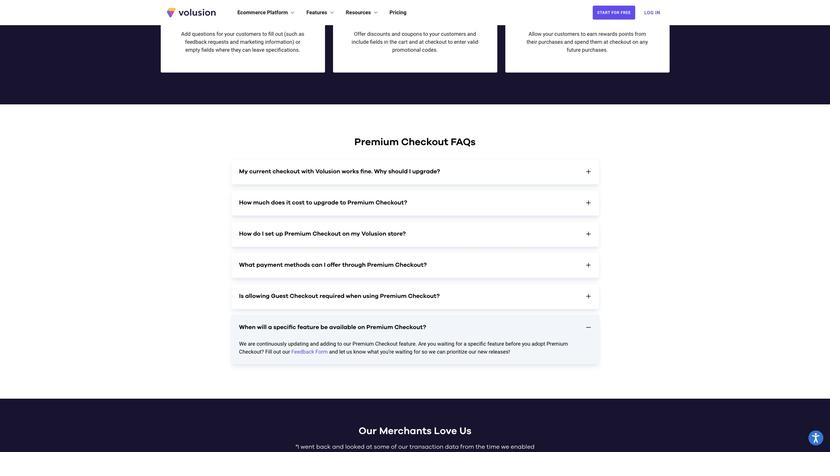 Task type: describe. For each thing, give the bounding box(es) containing it.
checkout? up is allowing guest checkout required when using premium checkout? button
[[395, 262, 427, 268]]

add questions for your customers to fill out (such as feedback requests and marketing information) or empty fields where they can leave specifications.
[[181, 31, 304, 53]]

start
[[597, 10, 610, 15]]

new
[[478, 349, 488, 355]]

are
[[248, 341, 255, 347]]

and up valid
[[467, 31, 476, 37]]

at inside allow your customers to earn rewards points from their purchases and spend them at checkout on any future purchases.
[[604, 39, 608, 45]]

on for how do i set up premium checkout on my volusion store?
[[342, 231, 350, 237]]

prioritize
[[447, 349, 467, 355]]

for inside add questions for your customers to fill out (such as feedback requests and marketing information) or empty fields where they can leave specifications.
[[216, 31, 223, 37]]

current
[[249, 169, 271, 175]]

the inside "i went back and looked at some of our transaction data from the time we enabled
[[476, 444, 485, 450]]

enabled
[[511, 444, 535, 450]]

promotional
[[392, 47, 421, 53]]

required
[[320, 293, 345, 299]]

start for free link
[[593, 6, 635, 20]]

form
[[316, 349, 328, 355]]

feature inside we are continuously updating and adding to our premium checkout feature. are you waiting for a specific feature before you adopt premium checkout? fill out our
[[488, 341, 504, 347]]

premium up know
[[353, 341, 374, 347]]

and down "coupons"
[[409, 39, 418, 45]]

volusion inside button
[[362, 231, 386, 237]]

resources
[[346, 9, 371, 16]]

customers inside 'offer discounts and coupons to your customers and include fields in the cart and at checkout to enter valid promotional codes.'
[[441, 31, 466, 37]]

for inside we are continuously updating and adding to our premium checkout feature. are you waiting for a specific feature before you adopt premium checkout? fill out our
[[456, 341, 462, 347]]

at inside 'offer discounts and coupons to your customers and include fields in the cart and at checkout to enter valid promotional codes.'
[[419, 39, 424, 45]]

your inside add questions for your customers to fill out (such as feedback requests and marketing information) or empty fields where they can leave specifications.
[[224, 31, 235, 37]]

they
[[231, 47, 241, 53]]

premium inside the when will a specific feature be available on premium checkout? button
[[366, 324, 393, 330]]

checkout? up feature.
[[395, 324, 426, 330]]

for
[[612, 10, 620, 15]]

do
[[253, 231, 261, 237]]

points
[[619, 31, 634, 37]]

to right cost
[[306, 200, 312, 206]]

what
[[239, 262, 255, 268]]

continuously
[[257, 341, 287, 347]]

as
[[299, 31, 304, 37]]

my
[[351, 231, 360, 237]]

add
[[181, 31, 191, 37]]

through
[[342, 262, 366, 268]]

marketing
[[240, 39, 264, 45]]

your inside 'offer discounts and coupons to your customers and include fields in the cart and at checkout to enter valid promotional codes.'
[[429, 31, 440, 37]]

and up cart
[[392, 31, 400, 37]]

time
[[487, 444, 500, 450]]

checkout inside button
[[313, 231, 341, 237]]

my current checkout with volusion works fine. why should i upgrade?
[[239, 169, 440, 175]]

before
[[506, 341, 521, 347]]

(such
[[284, 31, 297, 37]]

features
[[307, 9, 327, 16]]

your inside allow your customers to earn rewards points from their purchases and spend them at checkout on any future purchases.
[[543, 31, 553, 37]]

2 vertical spatial can
[[437, 349, 446, 355]]

are
[[418, 341, 426, 347]]

and inside we are continuously updating and adding to our premium checkout feature. are you waiting for a specific feature before you adopt premium checkout? fill out our
[[310, 341, 319, 347]]

codes.
[[422, 47, 438, 53]]

ecommerce
[[237, 9, 266, 16]]

allow
[[529, 31, 542, 37]]

cart
[[398, 39, 408, 45]]

methods
[[284, 262, 310, 268]]

out inside we are continuously updating and adding to our premium checkout feature. are you waiting for a specific feature before you adopt premium checkout? fill out our
[[273, 349, 281, 355]]

and left let
[[329, 349, 338, 355]]

our down updating
[[282, 349, 290, 355]]

to right "coupons"
[[423, 31, 428, 37]]

any
[[640, 39, 648, 45]]

premium checkout faqs
[[355, 137, 476, 147]]

feature.
[[399, 341, 417, 347]]

payment
[[256, 262, 283, 268]]

0 vertical spatial i
[[409, 169, 411, 175]]

some
[[374, 444, 390, 450]]

specific inside we are continuously updating and adding to our premium checkout feature. are you waiting for a specific feature before you adopt premium checkout? fill out our
[[468, 341, 486, 347]]

them
[[590, 39, 602, 45]]

feature inside button
[[298, 324, 319, 330]]

available
[[329, 324, 356, 330]]

feedback
[[291, 349, 314, 355]]

volusion inside button
[[315, 169, 340, 175]]

discounts
[[367, 31, 390, 37]]

cost
[[292, 200, 305, 206]]

works
[[342, 169, 359, 175]]

checkout inside 'offer discounts and coupons to your customers and include fields in the cart and at checkout to enter valid promotional codes.'
[[425, 39, 447, 45]]

1 horizontal spatial i
[[324, 262, 326, 268]]

premium inside how much does it cost to upgrade to premium checkout? button
[[348, 200, 374, 206]]

our up us
[[344, 341, 351, 347]]

is
[[239, 293, 244, 299]]

enter
[[454, 39, 466, 45]]

fill
[[265, 349, 272, 355]]

log
[[644, 10, 654, 15]]

how much does it cost to upgrade to premium checkout?
[[239, 200, 407, 206]]

is allowing guest checkout required when using premium checkout?
[[239, 293, 440, 299]]

features button
[[307, 9, 335, 17]]

feedback form link
[[291, 349, 328, 355]]

set
[[265, 231, 274, 237]]

how for how much does it cost to upgrade to premium checkout?
[[239, 200, 252, 206]]

upgrade
[[314, 200, 339, 206]]

we are continuously updating and adding to our premium checkout feature. are you waiting for a specific feature before you adopt premium checkout? fill out our
[[239, 341, 568, 355]]

up
[[276, 231, 283, 237]]

to inside allow your customers to earn rewards points from their purchases and spend them at checkout on any future purchases.
[[581, 31, 586, 37]]

can inside add questions for your customers to fill out (such as feedback requests and marketing information) or empty fields where they can leave specifications.
[[242, 47, 251, 53]]

to inside add questions for your customers to fill out (such as feedback requests and marketing information) or empty fields where they can leave specifications.
[[262, 31, 267, 37]]

updating
[[288, 341, 309, 347]]

when
[[239, 324, 256, 330]]

ecommerce platform button
[[237, 9, 296, 17]]

feedback
[[185, 39, 207, 45]]

purchases.
[[582, 47, 608, 53]]

log in link
[[641, 5, 664, 20]]

should
[[388, 169, 408, 175]]

us
[[459, 426, 472, 436]]

at inside "i went back and looked at some of our transaction data from the time we enabled
[[366, 444, 372, 450]]

where
[[216, 47, 230, 53]]

their
[[527, 39, 537, 45]]

points
[[592, 19, 613, 26]]

my
[[239, 169, 248, 175]]

adopt
[[532, 341, 545, 347]]

2 vertical spatial for
[[414, 349, 420, 355]]

premium inside is allowing guest checkout required when using premium checkout? button
[[380, 293, 407, 299]]

love
[[434, 426, 457, 436]]

leave
[[252, 47, 265, 53]]

back
[[316, 444, 331, 450]]



Task type: locate. For each thing, give the bounding box(es) containing it.
transaction
[[410, 444, 444, 450]]

our merchants love us
[[359, 426, 472, 436]]

1 vertical spatial on
[[342, 231, 350, 237]]

future
[[567, 47, 581, 53]]

checkout right guest
[[290, 293, 318, 299]]

and up feedback form link
[[310, 341, 319, 347]]

a inside the when will a specific feature be available on premium checkout? button
[[268, 324, 272, 330]]

2 horizontal spatial on
[[633, 39, 639, 45]]

premium right through
[[367, 262, 394, 268]]

2 horizontal spatial at
[[604, 39, 608, 45]]

the inside 'offer discounts and coupons to your customers and include fields in the cart and at checkout to enter valid promotional codes.'
[[390, 39, 397, 45]]

checkout? up store?
[[376, 200, 407, 206]]

it
[[286, 200, 291, 206]]

0 horizontal spatial on
[[342, 231, 350, 237]]

0 horizontal spatial fields
[[201, 47, 214, 53]]

fields inside 'offer discounts and coupons to your customers and include fields in the cart and at checkout to enter valid promotional codes.'
[[370, 39, 383, 45]]

fields
[[370, 39, 383, 45], [201, 47, 214, 53]]

1 horizontal spatial a
[[464, 341, 467, 347]]

how much does it cost to upgrade to premium checkout? button
[[231, 190, 599, 215]]

checkout? down what payment methods can i offer through premium checkout? button
[[408, 293, 440, 299]]

on inside button
[[342, 231, 350, 237]]

0 horizontal spatial the
[[390, 39, 397, 45]]

and right back
[[332, 444, 344, 450]]

feature left be
[[298, 324, 319, 330]]

to up spend
[[581, 31, 586, 37]]

can
[[242, 47, 251, 53], [312, 262, 323, 268], [437, 349, 446, 355]]

what
[[367, 349, 379, 355]]

from right data
[[460, 444, 474, 450]]

"i went back and looked at some of our transaction data from the time we enabled
[[288, 444, 542, 452]]

our
[[344, 341, 351, 347], [282, 349, 290, 355], [469, 349, 477, 355], [398, 444, 408, 450]]

checkout up upgrade?
[[401, 137, 448, 147]]

0 horizontal spatial checkout
[[273, 169, 300, 175]]

1 vertical spatial i
[[262, 231, 264, 237]]

and up they
[[230, 39, 239, 45]]

using
[[363, 293, 379, 299]]

your up requests
[[224, 31, 235, 37]]

1 vertical spatial from
[[460, 444, 474, 450]]

went
[[301, 444, 315, 450]]

0 horizontal spatial can
[[242, 47, 251, 53]]

1 you from the left
[[428, 341, 436, 347]]

on for when will a specific feature be available on premium checkout?
[[358, 324, 365, 330]]

volusion
[[315, 169, 340, 175], [362, 231, 386, 237]]

in
[[655, 10, 660, 15]]

at
[[419, 39, 424, 45], [604, 39, 608, 45], [366, 444, 372, 450]]

looked
[[345, 444, 365, 450]]

0 vertical spatial for
[[216, 31, 223, 37]]

to inside we are continuously updating and adding to our premium checkout feature. are you waiting for a specific feature before you adopt premium checkout? fill out our
[[338, 341, 342, 347]]

0 vertical spatial can
[[242, 47, 251, 53]]

1 horizontal spatial we
[[501, 444, 509, 450]]

specific up new
[[468, 341, 486, 347]]

how do i set up premium checkout on my volusion store?
[[239, 231, 406, 237]]

checkout? inside button
[[376, 200, 407, 206]]

coupons
[[402, 31, 422, 37]]

at up codes.
[[419, 39, 424, 45]]

i
[[409, 169, 411, 175], [262, 231, 264, 237], [324, 262, 326, 268]]

1 customers from the left
[[236, 31, 261, 37]]

premium inside how do i set up premium checkout on my volusion store? button
[[285, 231, 311, 237]]

how left do
[[239, 231, 252, 237]]

can left "offer" in the bottom of the page
[[312, 262, 323, 268]]

from inside "i went back and looked at some of our transaction data from the time we enabled
[[460, 444, 474, 450]]

1 horizontal spatial fields
[[370, 39, 383, 45]]

0 vertical spatial the
[[390, 39, 397, 45]]

1 vertical spatial can
[[312, 262, 323, 268]]

ecommerce platform
[[237, 9, 288, 16]]

1 horizontal spatial the
[[476, 444, 485, 450]]

0 horizontal spatial volusion
[[315, 169, 340, 175]]

what payment methods can i offer through premium checkout? button
[[231, 252, 599, 278]]

can down marketing
[[242, 47, 251, 53]]

1 horizontal spatial at
[[419, 39, 424, 45]]

customers inside allow your customers to earn rewards points from their purchases and spend them at checkout on any future purchases.
[[555, 31, 580, 37]]

0 vertical spatial a
[[268, 324, 272, 330]]

how
[[239, 200, 252, 206], [239, 231, 252, 237]]

1 horizontal spatial specific
[[468, 341, 486, 347]]

2 vertical spatial on
[[358, 324, 365, 330]]

information)
[[265, 39, 294, 45]]

in
[[384, 39, 388, 45]]

you're
[[380, 349, 394, 355]]

2 horizontal spatial for
[[456, 341, 462, 347]]

customers inside add questions for your customers to fill out (such as feedback requests and marketing information) or empty fields where they can leave specifications.
[[236, 31, 261, 37]]

store?
[[388, 231, 406, 237]]

open accessibe: accessibility options, statement and help image
[[812, 433, 820, 443]]

and
[[392, 31, 400, 37], [467, 31, 476, 37], [230, 39, 239, 45], [409, 39, 418, 45], [564, 39, 573, 45], [310, 341, 319, 347], [329, 349, 338, 355], [332, 444, 344, 450]]

rewards points
[[562, 19, 613, 26]]

checkout?
[[376, 200, 407, 206], [395, 262, 427, 268], [408, 293, 440, 299], [395, 324, 426, 330], [239, 349, 264, 355]]

a inside we are continuously updating and adding to our premium checkout feature. are you waiting for a specific feature before you adopt premium checkout? fill out our
[[464, 341, 467, 347]]

my current checkout with volusion works fine. why should i upgrade? button
[[231, 159, 599, 184]]

how inside how do i set up premium checkout on my volusion store? button
[[239, 231, 252, 237]]

checkout down points
[[610, 39, 631, 45]]

i left "offer" in the bottom of the page
[[324, 262, 326, 268]]

we
[[239, 341, 247, 347]]

why
[[374, 169, 387, 175]]

0 horizontal spatial from
[[460, 444, 474, 450]]

on left my
[[342, 231, 350, 237]]

our inside "i went back and looked at some of our transaction data from the time we enabled
[[398, 444, 408, 450]]

at left some
[[366, 444, 372, 450]]

1 horizontal spatial volusion
[[362, 231, 386, 237]]

2 horizontal spatial checkout
[[610, 39, 631, 45]]

1 horizontal spatial can
[[312, 262, 323, 268]]

include
[[352, 39, 369, 45]]

0 vertical spatial volusion
[[315, 169, 340, 175]]

checkout inside button
[[290, 293, 318, 299]]

premium up why
[[355, 137, 399, 147]]

i right do
[[262, 231, 264, 237]]

"i
[[296, 444, 299, 450]]

when will a specific feature be available on premium checkout?
[[239, 324, 426, 330]]

data
[[445, 444, 459, 450]]

checkout up you're
[[375, 341, 398, 347]]

0 horizontal spatial your
[[224, 31, 235, 37]]

a
[[268, 324, 272, 330], [464, 341, 467, 347]]

a up the "prioritize"
[[464, 341, 467, 347]]

1 vertical spatial specific
[[468, 341, 486, 347]]

2 customers from the left
[[441, 31, 466, 37]]

1 vertical spatial fields
[[201, 47, 214, 53]]

1 vertical spatial we
[[501, 444, 509, 450]]

merchants
[[379, 426, 432, 436]]

and up future
[[564, 39, 573, 45]]

is allowing guest checkout required when using premium checkout? button
[[231, 284, 599, 309]]

premium up what
[[366, 324, 393, 330]]

customers down rewards at the top of page
[[555, 31, 580, 37]]

you left adopt on the right bottom of the page
[[522, 341, 530, 347]]

you
[[428, 341, 436, 347], [522, 341, 530, 347]]

how inside how much does it cost to upgrade to premium checkout? button
[[239, 200, 252, 206]]

specifications.
[[266, 47, 300, 53]]

we right time
[[501, 444, 509, 450]]

0 horizontal spatial customers
[[236, 31, 261, 37]]

premium up my
[[348, 200, 374, 206]]

spend
[[575, 39, 589, 45]]

let
[[339, 349, 345, 355]]

0 horizontal spatial at
[[366, 444, 372, 450]]

1 vertical spatial for
[[456, 341, 462, 347]]

0 horizontal spatial waiting
[[395, 349, 413, 355]]

0 vertical spatial out
[[275, 31, 283, 37]]

0 vertical spatial how
[[239, 200, 252, 206]]

rewards
[[599, 31, 618, 37]]

waiting up the "prioritize"
[[437, 341, 454, 347]]

on inside button
[[358, 324, 365, 330]]

much
[[253, 200, 270, 206]]

customers up enter
[[441, 31, 466, 37]]

specific inside the when will a specific feature be available on premium checkout? button
[[273, 324, 296, 330]]

platform
[[267, 9, 288, 16]]

0 vertical spatial waiting
[[437, 341, 454, 347]]

1 horizontal spatial for
[[414, 349, 420, 355]]

at down rewards
[[604, 39, 608, 45]]

allowing
[[245, 293, 270, 299]]

i inside button
[[262, 231, 264, 237]]

guest
[[271, 293, 288, 299]]

we
[[429, 349, 436, 355], [501, 444, 509, 450]]

1 vertical spatial volusion
[[362, 231, 386, 237]]

premium right adopt on the right bottom of the page
[[547, 341, 568, 347]]

the right in on the top
[[390, 39, 397, 45]]

0 vertical spatial we
[[429, 349, 436, 355]]

checkout
[[425, 39, 447, 45], [610, 39, 631, 45], [273, 169, 300, 175]]

and inside "i went back and looked at some of our transaction data from the time we enabled
[[332, 444, 344, 450]]

checkout left my
[[313, 231, 341, 237]]

checkout up codes.
[[425, 39, 447, 45]]

our right of
[[398, 444, 408, 450]]

rewards
[[562, 19, 590, 26]]

0 vertical spatial from
[[635, 31, 646, 37]]

fill
[[268, 31, 274, 37]]

1 horizontal spatial your
[[429, 31, 440, 37]]

volusion right with
[[315, 169, 340, 175]]

to right upgrade
[[340, 200, 346, 206]]

of
[[391, 444, 397, 450]]

1 horizontal spatial on
[[358, 324, 365, 330]]

fields inside add questions for your customers to fill out (such as feedback requests and marketing information) or empty fields where they can leave specifications.
[[201, 47, 214, 53]]

for up requests
[[216, 31, 223, 37]]

volusion right my
[[362, 231, 386, 237]]

fields down discounts
[[370, 39, 383, 45]]

requests
[[208, 39, 229, 45]]

to up let
[[338, 341, 342, 347]]

i right should
[[409, 169, 411, 175]]

valid
[[467, 39, 478, 45]]

3 your from the left
[[543, 31, 553, 37]]

checkout left with
[[273, 169, 300, 175]]

you right the are
[[428, 341, 436, 347]]

on left any
[[633, 39, 639, 45]]

allow your customers to earn rewards points from their purchases and spend them at checkout on any future purchases.
[[527, 31, 648, 53]]

how do i set up premium checkout on my volusion store? button
[[231, 221, 599, 246]]

2 vertical spatial i
[[324, 262, 326, 268]]

can inside what payment methods can i offer through premium checkout? button
[[312, 262, 323, 268]]

0 horizontal spatial a
[[268, 324, 272, 330]]

on right available
[[358, 324, 365, 330]]

log in
[[644, 10, 660, 15]]

earn
[[587, 31, 597, 37]]

the left time
[[476, 444, 485, 450]]

or
[[296, 39, 300, 45]]

checkout inside allow your customers to earn rewards points from their purchases and spend them at checkout on any future purchases.
[[610, 39, 631, 45]]

0 horizontal spatial feature
[[298, 324, 319, 330]]

0 horizontal spatial specific
[[273, 324, 296, 330]]

specific up the 'continuously'
[[273, 324, 296, 330]]

your up purchases
[[543, 31, 553, 37]]

we right so
[[429, 349, 436, 355]]

how left much
[[239, 200, 252, 206]]

1 horizontal spatial checkout
[[425, 39, 447, 45]]

pricing link
[[390, 9, 407, 17]]

on inside allow your customers to earn rewards points from their purchases and spend them at checkout on any future purchases.
[[633, 39, 639, 45]]

1 horizontal spatial feature
[[488, 341, 504, 347]]

your up codes.
[[429, 31, 440, 37]]

fields down requests
[[201, 47, 214, 53]]

1 vertical spatial the
[[476, 444, 485, 450]]

to left enter
[[448, 39, 453, 45]]

2 you from the left
[[522, 341, 530, 347]]

0 vertical spatial on
[[633, 39, 639, 45]]

0 vertical spatial feature
[[298, 324, 319, 330]]

customers up marketing
[[236, 31, 261, 37]]

feature up "releases!"
[[488, 341, 504, 347]]

1 horizontal spatial you
[[522, 341, 530, 347]]

faqs
[[451, 137, 476, 147]]

out inside add questions for your customers to fill out (such as feedback requests and marketing information) or empty fields where they can leave specifications.
[[275, 31, 283, 37]]

2 horizontal spatial i
[[409, 169, 411, 175]]

offer
[[327, 262, 341, 268]]

2 horizontal spatial your
[[543, 31, 553, 37]]

checkout? down "are"
[[239, 349, 264, 355]]

premium inside what payment methods can i offer through premium checkout? button
[[367, 262, 394, 268]]

0 horizontal spatial for
[[216, 31, 223, 37]]

our left new
[[469, 349, 477, 355]]

1 vertical spatial a
[[464, 341, 467, 347]]

0 vertical spatial fields
[[370, 39, 383, 45]]

premium right using
[[380, 293, 407, 299]]

2 how from the top
[[239, 231, 252, 237]]

2 horizontal spatial can
[[437, 349, 446, 355]]

0 vertical spatial specific
[[273, 324, 296, 330]]

1 horizontal spatial waiting
[[437, 341, 454, 347]]

adding
[[320, 341, 336, 347]]

checkout? inside we are continuously updating and adding to our premium checkout feature. are you waiting for a specific feature before you adopt premium checkout? fill out our
[[239, 349, 264, 355]]

checkout
[[401, 137, 448, 147], [313, 231, 341, 237], [290, 293, 318, 299], [375, 341, 398, 347]]

for left so
[[414, 349, 420, 355]]

0 horizontal spatial you
[[428, 341, 436, 347]]

for up the "prioritize"
[[456, 341, 462, 347]]

pricing
[[390, 9, 407, 16]]

a right will
[[268, 324, 272, 330]]

1 vertical spatial how
[[239, 231, 252, 237]]

0 horizontal spatial i
[[262, 231, 264, 237]]

from up any
[[635, 31, 646, 37]]

1 vertical spatial waiting
[[395, 349, 413, 355]]

0 horizontal spatial we
[[429, 349, 436, 355]]

and inside allow your customers to earn rewards points from their purchases and spend them at checkout on any future purchases.
[[564, 39, 573, 45]]

1 horizontal spatial from
[[635, 31, 646, 37]]

how for how do i set up premium checkout on my volusion store?
[[239, 231, 252, 237]]

checkout inside my current checkout with volusion works fine. why should i upgrade? button
[[273, 169, 300, 175]]

2 horizontal spatial customers
[[555, 31, 580, 37]]

1 how from the top
[[239, 200, 252, 206]]

can left the "prioritize"
[[437, 349, 446, 355]]

we inside "i went back and looked at some of our transaction data from the time we enabled
[[501, 444, 509, 450]]

waiting inside we are continuously updating and adding to our premium checkout feature. are you waiting for a specific feature before you adopt premium checkout? fill out our
[[437, 341, 454, 347]]

1 vertical spatial feature
[[488, 341, 504, 347]]

for
[[216, 31, 223, 37], [456, 341, 462, 347], [414, 349, 420, 355]]

from inside allow your customers to earn rewards points from their purchases and spend them at checkout on any future purchases.
[[635, 31, 646, 37]]

and inside add questions for your customers to fill out (such as feedback requests and marketing information) or empty fields where they can leave specifications.
[[230, 39, 239, 45]]

fine.
[[360, 169, 373, 175]]

us
[[346, 349, 352, 355]]

1 your from the left
[[224, 31, 235, 37]]

our
[[359, 426, 377, 436]]

out
[[275, 31, 283, 37], [273, 349, 281, 355]]

questions
[[192, 31, 215, 37]]

checkout inside we are continuously updating and adding to our premium checkout feature. are you waiting for a specific feature before you adopt premium checkout? fill out our
[[375, 341, 398, 347]]

waiting down feature.
[[395, 349, 413, 355]]

to left fill
[[262, 31, 267, 37]]

1 vertical spatial out
[[273, 349, 281, 355]]

3 customers from the left
[[555, 31, 580, 37]]

so
[[422, 349, 428, 355]]

premium right up in the left bottom of the page
[[285, 231, 311, 237]]

2 your from the left
[[429, 31, 440, 37]]

1 horizontal spatial customers
[[441, 31, 466, 37]]



